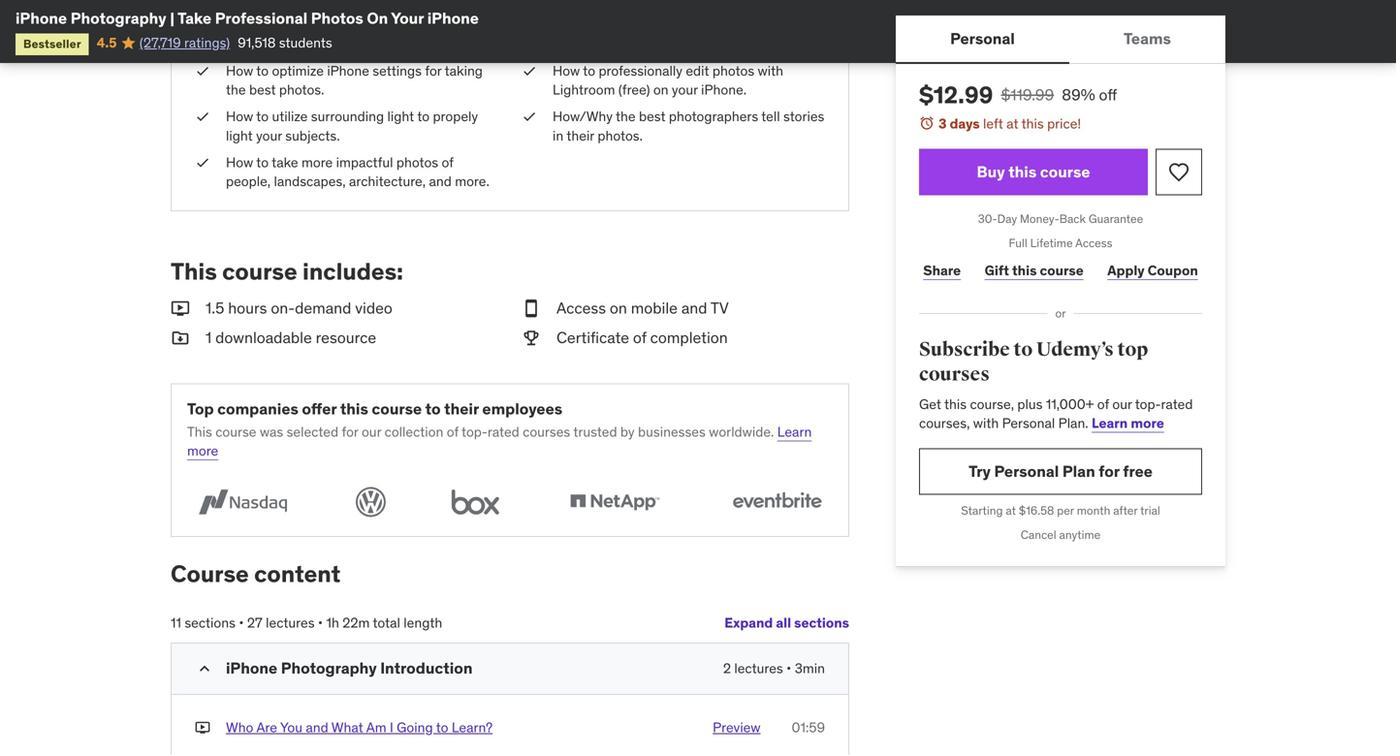 Task type: vqa. For each thing, say whether or not it's contained in the screenshot.
'Explore the collection Discover top courses for UX Designers, plus thousands more in communication, leadership, and wellness.' at the top of page
no



Task type: locate. For each thing, give the bounding box(es) containing it.
take
[[178, 8, 212, 28]]

2 vertical spatial xsmall image
[[195, 153, 210, 172]]

1 horizontal spatial the
[[616, 108, 636, 125]]

sections right 11 on the bottom left of the page
[[185, 615, 236, 632]]

1 vertical spatial photography
[[281, 658, 377, 678]]

0 horizontal spatial sections
[[185, 615, 236, 632]]

light down settings
[[387, 108, 414, 125]]

xsmall image for how to replicate professional digital photography with your iphone.
[[195, 16, 210, 35]]

2 sections from the left
[[185, 615, 236, 632]]

tv
[[711, 298, 729, 318]]

try personal plan for free
[[969, 462, 1153, 481]]

best
[[249, 81, 276, 99], [639, 108, 666, 125]]

who are you and what am i going to learn?
[[226, 719, 493, 737]]

this up 1.5
[[171, 257, 217, 286]]

your down utilize
[[256, 127, 282, 144]]

0 horizontal spatial for
[[342, 423, 358, 441]]

sections inside dropdown button
[[795, 614, 850, 632]]

iphone down how to replicate professional digital photography with your iphone.
[[327, 62, 369, 80]]

learn inside learn more
[[778, 423, 812, 441]]

best up utilize
[[249, 81, 276, 99]]

personal down plus
[[1003, 415, 1056, 432]]

2 horizontal spatial and
[[682, 298, 708, 318]]

1 vertical spatial photos.
[[598, 127, 643, 144]]

photos right edit
[[713, 62, 755, 80]]

your down professional
[[335, 35, 361, 53]]

learn more down the employees
[[187, 423, 812, 460]]

• left 3min
[[787, 660, 792, 677]]

1h 22m
[[326, 615, 370, 632]]

ratings)
[[184, 34, 230, 51]]

how for how to replicate professional digital photography with your iphone.
[[226, 16, 253, 34]]

apply coupon
[[1108, 262, 1199, 279]]

1 horizontal spatial our
[[1113, 396, 1133, 413]]

2 horizontal spatial for
[[1099, 462, 1120, 481]]

downloadable
[[215, 328, 312, 348]]

1.5
[[206, 298, 224, 318]]

access up certificate
[[557, 298, 606, 318]]

with
[[306, 35, 332, 53], [758, 62, 784, 80], [974, 415, 999, 432]]

1 xsmall image from the top
[[195, 16, 210, 35]]

2 horizontal spatial with
[[974, 415, 999, 432]]

2 vertical spatial for
[[1099, 462, 1120, 481]]

tab list containing personal
[[896, 16, 1226, 64]]

1 vertical spatial top-
[[462, 423, 488, 441]]

more down top
[[187, 442, 218, 460]]

0 vertical spatial rated
[[1162, 396, 1193, 413]]

to inside how to optimize iphone settings for taking the best photos.
[[256, 62, 269, 80]]

1 vertical spatial best
[[639, 108, 666, 125]]

91,518
[[238, 34, 276, 51]]

1 vertical spatial at
[[1006, 503, 1016, 518]]

this down top
[[187, 423, 212, 441]]

courses down the subscribe
[[919, 363, 990, 387]]

iphone inside how to optimize iphone settings for taking the best photos.
[[327, 62, 369, 80]]

lectures right 27
[[266, 615, 315, 632]]

their down how/why
[[567, 127, 595, 144]]

learn right plan.
[[1092, 415, 1128, 432]]

to left take
[[256, 154, 269, 171]]

how up 91,518
[[226, 16, 253, 34]]

this up courses,
[[945, 396, 967, 413]]

buy this course
[[977, 162, 1091, 182]]

lightroom
[[553, 81, 615, 99]]

access down back at top
[[1076, 236, 1113, 251]]

month
[[1077, 503, 1111, 518]]

how inside how to professionally edit photos with lightroom (free) on your iphone.
[[553, 62, 580, 80]]

1 horizontal spatial their
[[567, 127, 595, 144]]

0 horizontal spatial iphone.
[[365, 35, 410, 53]]

0 vertical spatial access
[[1076, 236, 1113, 251]]

learn more for subscribe to udemy's top courses
[[1092, 415, 1165, 432]]

this right offer
[[340, 399, 368, 419]]

1 vertical spatial rated
[[488, 423, 520, 441]]

for
[[425, 62, 442, 80], [342, 423, 358, 441], [1099, 462, 1120, 481]]

this for buy
[[1009, 162, 1037, 182]]

0 vertical spatial their
[[567, 127, 595, 144]]

0 horizontal spatial best
[[249, 81, 276, 99]]

of
[[442, 154, 454, 171], [633, 328, 647, 348], [1098, 396, 1110, 413], [447, 423, 459, 441]]

2 horizontal spatial your
[[672, 81, 698, 99]]

1 vertical spatial courses
[[523, 423, 571, 441]]

on left mobile
[[610, 298, 627, 318]]

on inside how to professionally edit photos with lightroom (free) on your iphone.
[[654, 81, 669, 99]]

and inside button
[[306, 719, 329, 737]]

2 xsmall image from the top
[[195, 107, 210, 126]]

1 horizontal spatial and
[[429, 173, 452, 190]]

to down photography
[[256, 62, 269, 80]]

more up 'landscapes,'
[[302, 154, 333, 171]]

your down edit
[[672, 81, 698, 99]]

this for gift
[[1013, 262, 1037, 279]]

0 vertical spatial courses
[[919, 363, 990, 387]]

get
[[919, 396, 942, 413]]

0 horizontal spatial the
[[226, 81, 246, 99]]

1 horizontal spatial courses
[[919, 363, 990, 387]]

1 horizontal spatial top-
[[1136, 396, 1162, 413]]

3min
[[795, 660, 825, 677]]

learn more link up free
[[1092, 415, 1165, 432]]

to up 91,518
[[256, 16, 269, 34]]

1 sections from the left
[[795, 614, 850, 632]]

stories
[[784, 108, 825, 125]]

•
[[239, 615, 244, 632], [318, 615, 323, 632], [787, 660, 792, 677]]

xsmall image
[[195, 62, 210, 81], [522, 62, 537, 81], [522, 107, 537, 126], [195, 719, 210, 738]]

this inside get this course, plus 11,000+ of our top-rated courses, with personal plan.
[[945, 396, 967, 413]]

personal inside get this course, plus 11,000+ of our top-rated courses, with personal plan.
[[1003, 415, 1056, 432]]

xsmall image left take
[[195, 153, 210, 172]]

at left $16.58
[[1006, 503, 1016, 518]]

iphone. down "on" at the left top of the page
[[365, 35, 410, 53]]

how inside how to utilize surrounding light to propely light your subjects.
[[226, 108, 253, 125]]

our down top companies offer this course to their employees
[[362, 423, 381, 441]]

left
[[983, 115, 1004, 132]]

more up free
[[1131, 415, 1165, 432]]

xsmall image for how to optimize iphone settings for taking the best photos.
[[195, 62, 210, 81]]

how
[[226, 16, 253, 34], [226, 62, 253, 80], [553, 62, 580, 80], [226, 108, 253, 125], [226, 154, 253, 171]]

money-
[[1020, 212, 1060, 227]]

to right "going" on the left bottom of page
[[436, 719, 449, 737]]

trusted
[[574, 423, 617, 441]]

0 horizontal spatial access
[[557, 298, 606, 318]]

0 vertical spatial photos
[[713, 62, 755, 80]]

with inside how to replicate professional digital photography with your iphone.
[[306, 35, 332, 53]]

access
[[1076, 236, 1113, 251], [557, 298, 606, 318]]

to left udemy's
[[1014, 338, 1033, 362]]

hours
[[228, 298, 267, 318]]

i
[[390, 719, 394, 737]]

to
[[256, 16, 269, 34], [256, 62, 269, 80], [583, 62, 596, 80], [256, 108, 269, 125], [417, 108, 430, 125], [256, 154, 269, 171], [1014, 338, 1033, 362], [425, 399, 441, 419], [436, 719, 449, 737]]

small image
[[171, 298, 190, 319], [522, 298, 541, 319], [522, 327, 541, 349], [195, 659, 214, 679]]

expand all sections
[[725, 614, 850, 632]]

1 horizontal spatial for
[[425, 62, 442, 80]]

learn for top companies offer this course to their employees
[[778, 423, 812, 441]]

xsmall image right |
[[195, 16, 210, 35]]

going
[[397, 719, 433, 737]]

to up "lightroom"
[[583, 62, 596, 80]]

30-
[[978, 212, 998, 227]]

to up collection
[[425, 399, 441, 419]]

to inside how to take more impactful photos of people, landscapes, architecture, and more.
[[256, 154, 269, 171]]

professional
[[215, 8, 308, 28]]

0 vertical spatial xsmall image
[[195, 16, 210, 35]]

1 horizontal spatial sections
[[795, 614, 850, 632]]

was
[[260, 423, 283, 441]]

course up collection
[[372, 399, 422, 419]]

xsmall image right taking
[[522, 62, 537, 81]]

more
[[302, 154, 333, 171], [1131, 415, 1165, 432], [187, 442, 218, 460]]

course inside button
[[1041, 162, 1091, 182]]

for inside how to optimize iphone settings for taking the best photos.
[[425, 62, 442, 80]]

more inside how to take more impactful photos of people, landscapes, architecture, and more.
[[302, 154, 333, 171]]

learn more for top companies offer this course to their employees
[[187, 423, 812, 460]]

and left "more."
[[429, 173, 452, 190]]

share button
[[919, 251, 965, 290]]

netapp image
[[559, 484, 671, 521]]

for left free
[[1099, 462, 1120, 481]]

1 vertical spatial the
[[616, 108, 636, 125]]

course content
[[171, 560, 341, 589]]

how for how to utilize surrounding light to propely light your subjects.
[[226, 108, 253, 125]]

• for 11
[[239, 615, 244, 632]]

photos. inside how/why the best photographers tell stories in their photos.
[[598, 127, 643, 144]]

1 vertical spatial light
[[226, 127, 253, 144]]

$12.99 $119.99 89% off
[[919, 81, 1118, 110]]

personal up $12.99
[[951, 29, 1015, 48]]

businesses
[[638, 423, 706, 441]]

best down (free) at the left of page
[[639, 108, 666, 125]]

the inside how/why the best photographers tell stories in their photos.
[[616, 108, 636, 125]]

learn more
[[1092, 415, 1165, 432], [187, 423, 812, 460]]

replicate
[[272, 16, 325, 34]]

2 vertical spatial with
[[974, 415, 999, 432]]

0 vertical spatial iphone.
[[365, 35, 410, 53]]

sections right all
[[795, 614, 850, 632]]

0 vertical spatial more
[[302, 154, 333, 171]]

for down top companies offer this course to their employees
[[342, 423, 358, 441]]

introduction
[[380, 658, 473, 678]]

1 vertical spatial lectures
[[735, 660, 783, 677]]

tab list
[[896, 16, 1226, 64]]

top- down top
[[1136, 396, 1162, 413]]

2 vertical spatial and
[[306, 719, 329, 737]]

of down propely
[[442, 154, 454, 171]]

xsmall image left how/why
[[522, 107, 537, 126]]

this right buy
[[1009, 162, 1037, 182]]

1 vertical spatial personal
[[1003, 415, 1056, 432]]

xsmall image
[[195, 16, 210, 35], [195, 107, 210, 126], [195, 153, 210, 172]]

personal up $16.58
[[995, 462, 1059, 481]]

course down companies
[[216, 423, 257, 441]]

teams
[[1124, 29, 1172, 48]]

more for top companies offer this course to their employees
[[187, 442, 218, 460]]

this right 'gift'
[[1013, 262, 1037, 279]]

our right 11,000+ at the bottom
[[1113, 396, 1133, 413]]

$16.58
[[1019, 503, 1055, 518]]

this for this course was selected for our collection of top-rated courses trusted by businesses worldwide.
[[187, 423, 212, 441]]

2 vertical spatial more
[[187, 442, 218, 460]]

1 vertical spatial their
[[444, 399, 479, 419]]

and left tv
[[682, 298, 708, 318]]

• left 1h 22m
[[318, 615, 323, 632]]

utilize
[[272, 108, 308, 125]]

bestseller
[[23, 36, 81, 51]]

1 vertical spatial access
[[557, 298, 606, 318]]

personal inside button
[[951, 29, 1015, 48]]

0 vertical spatial photography
[[71, 8, 166, 28]]

learn more link down the employees
[[187, 423, 812, 460]]

1 horizontal spatial learn
[[1092, 415, 1128, 432]]

photos. down optimize
[[279, 81, 324, 99]]

content
[[254, 560, 341, 589]]

2 horizontal spatial •
[[787, 660, 792, 677]]

xsmall image left who
[[195, 719, 210, 738]]

light up people,
[[226, 127, 253, 144]]

at right the left
[[1007, 115, 1019, 132]]

photos. inside how to optimize iphone settings for taking the best photos.
[[279, 81, 324, 99]]

0 vertical spatial for
[[425, 62, 442, 80]]

taking
[[445, 62, 483, 80]]

iphone. up photographers
[[701, 81, 747, 99]]

iphone down 27
[[226, 658, 278, 678]]

2
[[723, 660, 731, 677]]

learn right worldwide.
[[778, 423, 812, 441]]

0 horizontal spatial photos.
[[279, 81, 324, 99]]

how to take more impactful photos of people, landscapes, architecture, and more.
[[226, 154, 490, 190]]

with inside how to professionally edit photos with lightroom (free) on your iphone.
[[758, 62, 784, 80]]

the down 91,518
[[226, 81, 246, 99]]

sections
[[795, 614, 850, 632], [185, 615, 236, 632]]

with down course, in the bottom of the page
[[974, 415, 999, 432]]

how up "lightroom"
[[553, 62, 580, 80]]

professional
[[328, 16, 402, 34]]

plus
[[1018, 396, 1043, 413]]

to left utilize
[[256, 108, 269, 125]]

wishlist image
[[1168, 161, 1191, 184]]

0 horizontal spatial photography
[[71, 8, 166, 28]]

course up back at top
[[1041, 162, 1091, 182]]

the inside how to optimize iphone settings for taking the best photos.
[[226, 81, 246, 99]]

how up people,
[[226, 154, 253, 171]]

top- down the employees
[[462, 423, 488, 441]]

this down $119.99
[[1022, 115, 1044, 132]]

this for this course includes:
[[171, 257, 217, 286]]

0 vertical spatial our
[[1113, 396, 1133, 413]]

how to replicate professional digital photography with your iphone.
[[226, 16, 443, 53]]

how inside how to replicate professional digital photography with your iphone.
[[226, 16, 253, 34]]

iphone
[[16, 8, 67, 28], [427, 8, 479, 28], [327, 62, 369, 80], [226, 658, 278, 678]]

1 downloadable resource
[[206, 328, 376, 348]]

0 horizontal spatial on
[[610, 298, 627, 318]]

1 horizontal spatial learn more link
[[1092, 415, 1165, 432]]

of right 11,000+ at the bottom
[[1098, 396, 1110, 413]]

1 horizontal spatial access
[[1076, 236, 1113, 251]]

to left propely
[[417, 108, 430, 125]]

0 vertical spatial personal
[[951, 29, 1015, 48]]

0 vertical spatial the
[[226, 81, 246, 99]]

1 vertical spatial and
[[682, 298, 708, 318]]

are
[[256, 719, 277, 737]]

0 horizontal spatial with
[[306, 35, 332, 53]]

their up the this course was selected for our collection of top-rated courses trusted by businesses worldwide.
[[444, 399, 479, 419]]

xsmall image down ratings)
[[195, 62, 210, 81]]

0 vertical spatial your
[[335, 35, 361, 53]]

4.5
[[97, 34, 117, 51]]

1 vertical spatial photos
[[397, 154, 439, 171]]

video
[[355, 298, 393, 318]]

0 horizontal spatial more
[[187, 442, 218, 460]]

price!
[[1048, 115, 1082, 132]]

how for how to take more impactful photos of people, landscapes, architecture, and more.
[[226, 154, 253, 171]]

• left 27
[[239, 615, 244, 632]]

how for how to professionally edit photos with lightroom (free) on your iphone.
[[553, 62, 580, 80]]

0 vertical spatial top-
[[1136, 396, 1162, 413]]

1 horizontal spatial light
[[387, 108, 414, 125]]

1 horizontal spatial with
[[758, 62, 784, 80]]

1 horizontal spatial photos.
[[598, 127, 643, 144]]

this inside button
[[1009, 162, 1037, 182]]

photos inside how to take more impactful photos of people, landscapes, architecture, and more.
[[397, 154, 439, 171]]

photographers
[[669, 108, 759, 125]]

1 vertical spatial iphone.
[[701, 81, 747, 99]]

learn
[[1092, 415, 1128, 432], [778, 423, 812, 441]]

buy this course button
[[919, 149, 1148, 196]]

subscribe
[[919, 338, 1010, 362]]

small image
[[171, 327, 190, 349]]

0 vertical spatial at
[[1007, 115, 1019, 132]]

top-
[[1136, 396, 1162, 413], [462, 423, 488, 441]]

1 horizontal spatial photos
[[713, 62, 755, 80]]

architecture,
[[349, 173, 426, 190]]

1 vertical spatial this
[[187, 423, 212, 441]]

0 vertical spatial this
[[171, 257, 217, 286]]

0 horizontal spatial our
[[362, 423, 381, 441]]

to inside subscribe to udemy's top courses
[[1014, 338, 1033, 362]]

1 vertical spatial more
[[1131, 415, 1165, 432]]

gift this course link
[[981, 251, 1088, 290]]

0 vertical spatial photos.
[[279, 81, 324, 99]]

on right (free) at the left of page
[[654, 81, 669, 99]]

3 xsmall image from the top
[[195, 153, 210, 172]]

for left taking
[[425, 62, 442, 80]]

volkswagen image
[[350, 484, 392, 521]]

0 horizontal spatial courses
[[523, 423, 571, 441]]

learn more up free
[[1092, 415, 1165, 432]]

at inside starting at $16.58 per month after trial cancel anytime
[[1006, 503, 1016, 518]]

0 horizontal spatial photos
[[397, 154, 439, 171]]

1 vertical spatial with
[[758, 62, 784, 80]]

to for how to replicate professional digital photography with your iphone.
[[256, 16, 269, 34]]

0 vertical spatial best
[[249, 81, 276, 99]]

1 horizontal spatial lectures
[[735, 660, 783, 677]]

or
[[1056, 306, 1066, 321]]

small image for certificate
[[522, 327, 541, 349]]

0 horizontal spatial learn
[[778, 423, 812, 441]]

photos. down how/why
[[598, 127, 643, 144]]

0 vertical spatial and
[[429, 173, 452, 190]]

iphone up bestseller
[[16, 8, 67, 28]]

how inside how to optimize iphone settings for taking the best photos.
[[226, 62, 253, 80]]

with down replicate
[[306, 35, 332, 53]]

0 vertical spatial lectures
[[266, 615, 315, 632]]

students
[[279, 34, 332, 51]]

top
[[187, 399, 214, 419]]

2 vertical spatial your
[[256, 127, 282, 144]]

to inside how to replicate professional digital photography with your iphone.
[[256, 16, 269, 34]]

1 horizontal spatial photography
[[281, 658, 377, 678]]

buy
[[977, 162, 1005, 182]]

preview button
[[682, 719, 761, 738]]

with up tell
[[758, 62, 784, 80]]

course down lifetime
[[1040, 262, 1084, 279]]

expand
[[725, 614, 773, 632]]

photos up architecture,
[[397, 154, 439, 171]]

courses down the employees
[[523, 423, 571, 441]]

1 horizontal spatial best
[[639, 108, 666, 125]]

this for get
[[945, 396, 967, 413]]

1 vertical spatial xsmall image
[[195, 107, 210, 126]]

top companies offer this course to their employees
[[187, 399, 563, 419]]

0 horizontal spatial light
[[226, 127, 253, 144]]

0 horizontal spatial learn more
[[187, 423, 812, 460]]

lectures right 2
[[735, 660, 783, 677]]

1 horizontal spatial more
[[302, 154, 333, 171]]

photography up 4.5
[[71, 8, 166, 28]]

top- inside get this course, plus 11,000+ of our top-rated courses, with personal plan.
[[1136, 396, 1162, 413]]

0 vertical spatial on
[[654, 81, 669, 99]]

how left utilize
[[226, 108, 253, 125]]

• for 2
[[787, 660, 792, 677]]

and right you
[[306, 719, 329, 737]]

how down 91,518
[[226, 62, 253, 80]]

more inside learn more
[[187, 442, 218, 460]]

0 horizontal spatial their
[[444, 399, 479, 419]]

this
[[171, 257, 217, 286], [187, 423, 212, 441]]

photography down 1h 22m
[[281, 658, 377, 678]]

xsmall image down ratings)
[[195, 107, 210, 126]]

0 horizontal spatial learn more link
[[187, 423, 812, 460]]

to inside how to professionally edit photos with lightroom (free) on your iphone.
[[583, 62, 596, 80]]

photos.
[[279, 81, 324, 99], [598, 127, 643, 144]]

learn more link
[[1092, 415, 1165, 432], [187, 423, 812, 460]]

how inside how to take more impactful photos of people, landscapes, architecture, and more.
[[226, 154, 253, 171]]

iphone photography introduction
[[226, 658, 473, 678]]

try
[[969, 462, 991, 481]]

the down (free) at the left of page
[[616, 108, 636, 125]]



Task type: describe. For each thing, give the bounding box(es) containing it.
free
[[1123, 462, 1153, 481]]

their inside how/why the best photographers tell stories in their photos.
[[567, 127, 595, 144]]

xsmall image for how to professionally edit photos with lightroom (free) on your iphone.
[[522, 62, 537, 81]]

01:59
[[792, 719, 825, 737]]

of right collection
[[447, 423, 459, 441]]

your inside how to replicate professional digital photography with your iphone.
[[335, 35, 361, 53]]

0 horizontal spatial top-
[[462, 423, 488, 441]]

your inside how to professionally edit photos with lightroom (free) on your iphone.
[[672, 81, 698, 99]]

apply
[[1108, 262, 1145, 279]]

edit
[[686, 62, 710, 80]]

your
[[391, 8, 424, 28]]

(27,719 ratings)
[[140, 34, 230, 51]]

includes:
[[303, 257, 403, 286]]

worldwide.
[[709, 423, 774, 441]]

this course was selected for our collection of top-rated courses trusted by businesses worldwide.
[[187, 423, 774, 441]]

learn?
[[452, 719, 493, 737]]

1 vertical spatial our
[[362, 423, 381, 441]]

selected
[[287, 423, 339, 441]]

on-
[[271, 298, 295, 318]]

nasdaq image
[[187, 484, 299, 521]]

xsmall image for how to take more impactful photos of people, landscapes, architecture, and more.
[[195, 153, 210, 172]]

3 days left at this price!
[[939, 115, 1082, 132]]

completion
[[650, 328, 728, 348]]

subscribe to udemy's top courses
[[919, 338, 1149, 387]]

91,518 students
[[238, 34, 332, 51]]

per
[[1057, 503, 1074, 518]]

courses inside subscribe to udemy's top courses
[[919, 363, 990, 387]]

how to professionally edit photos with lightroom (free) on your iphone.
[[553, 62, 784, 99]]

collection
[[385, 423, 444, 441]]

day
[[998, 212, 1018, 227]]

0 horizontal spatial rated
[[488, 423, 520, 441]]

mobile
[[631, 298, 678, 318]]

rated inside get this course, plus 11,000+ of our top-rated courses, with personal plan.
[[1162, 396, 1193, 413]]

learn for subscribe to udemy's top courses
[[1092, 415, 1128, 432]]

personal button
[[896, 16, 1070, 62]]

full
[[1009, 236, 1028, 251]]

and for who are you and what am i going to learn?
[[306, 719, 329, 737]]

1 vertical spatial on
[[610, 298, 627, 318]]

in
[[553, 127, 564, 144]]

get this course, plus 11,000+ of our top-rated courses, with personal plan.
[[919, 396, 1193, 432]]

2 vertical spatial personal
[[995, 462, 1059, 481]]

1 vertical spatial for
[[342, 423, 358, 441]]

iphone. inside how to replicate professional digital photography with your iphone.
[[365, 35, 410, 53]]

coupon
[[1148, 262, 1199, 279]]

small image for 1.5
[[171, 298, 190, 319]]

photography for introduction
[[281, 658, 377, 678]]

certificate of completion
[[557, 328, 728, 348]]

settings
[[373, 62, 422, 80]]

professionally
[[599, 62, 683, 80]]

our inside get this course, plus 11,000+ of our top-rated courses, with personal plan.
[[1113, 396, 1133, 413]]

total
[[373, 615, 400, 632]]

11
[[171, 615, 181, 632]]

share
[[924, 262, 961, 279]]

box image
[[443, 484, 508, 521]]

xsmall image for how to utilize surrounding light to propely light your subjects.
[[195, 107, 210, 126]]

for inside try personal plan for free link
[[1099, 462, 1120, 481]]

photos
[[311, 8, 364, 28]]

by
[[621, 423, 635, 441]]

courses,
[[919, 415, 970, 432]]

surrounding
[[311, 108, 384, 125]]

(free)
[[619, 81, 650, 99]]

all
[[776, 614, 791, 632]]

30-day money-back guarantee full lifetime access
[[978, 212, 1144, 251]]

of inside how to take more impactful photos of people, landscapes, architecture, and more.
[[442, 154, 454, 171]]

of inside get this course, plus 11,000+ of our top-rated courses, with personal plan.
[[1098, 396, 1110, 413]]

lifetime
[[1031, 236, 1073, 251]]

photography for |
[[71, 8, 166, 28]]

guarantee
[[1089, 212, 1144, 227]]

best inside how to optimize iphone settings for taking the best photos.
[[249, 81, 276, 99]]

how to optimize iphone settings for taking the best photos.
[[226, 62, 483, 99]]

plan.
[[1059, 415, 1089, 432]]

iphone photography | take professional photos on your iphone
[[16, 8, 479, 28]]

11,000+
[[1046, 396, 1094, 413]]

11 sections • 27 lectures • 1h 22m total length
[[171, 615, 443, 632]]

1.5 hours on-demand video
[[206, 298, 393, 318]]

access on mobile and tv
[[557, 298, 729, 318]]

|
[[170, 8, 175, 28]]

alarm image
[[919, 115, 935, 131]]

how/why the best photographers tell stories in their photos.
[[553, 108, 825, 144]]

learn more link for top companies offer this course to their employees
[[187, 423, 812, 460]]

anytime
[[1060, 527, 1101, 542]]

0 horizontal spatial lectures
[[266, 615, 315, 632]]

with inside get this course, plus 11,000+ of our top-rated courses, with personal plan.
[[974, 415, 999, 432]]

to for how to professionally edit photos with lightroom (free) on your iphone.
[[583, 62, 596, 80]]

iphone right your
[[427, 8, 479, 28]]

to inside who are you and what am i going to learn? button
[[436, 719, 449, 737]]

learn more link for subscribe to udemy's top courses
[[1092, 415, 1165, 432]]

demand
[[295, 298, 351, 318]]

your inside how to utilize surrounding light to propely light your subjects.
[[256, 127, 282, 144]]

and for access on mobile and tv
[[682, 298, 708, 318]]

to for how to utilize surrounding light to propely light your subjects.
[[256, 108, 269, 125]]

iphone. inside how to professionally edit photos with lightroom (free) on your iphone.
[[701, 81, 747, 99]]

of down access on mobile and tv
[[633, 328, 647, 348]]

apply coupon button
[[1104, 251, 1203, 290]]

more for subscribe to udemy's top courses
[[1131, 415, 1165, 432]]

optimize
[[272, 62, 324, 80]]

take
[[272, 154, 298, 171]]

days
[[950, 115, 980, 132]]

what
[[332, 719, 363, 737]]

eventbrite image
[[722, 484, 833, 521]]

this course includes:
[[171, 257, 403, 286]]

subjects.
[[285, 127, 340, 144]]

expand all sections button
[[725, 604, 850, 643]]

small image for access
[[522, 298, 541, 319]]

on
[[367, 8, 388, 28]]

more.
[[455, 173, 490, 190]]

1 horizontal spatial •
[[318, 615, 323, 632]]

photos inside how to professionally edit photos with lightroom (free) on your iphone.
[[713, 62, 755, 80]]

best inside how/why the best photographers tell stories in their photos.
[[639, 108, 666, 125]]

xsmall image for how/why the best photographers tell stories in their photos.
[[522, 107, 537, 126]]

0 vertical spatial light
[[387, 108, 414, 125]]

companies
[[217, 399, 299, 419]]

to for subscribe to udemy's top courses
[[1014, 338, 1033, 362]]

course up hours
[[222, 257, 297, 286]]

access inside 30-day money-back guarantee full lifetime access
[[1076, 236, 1113, 251]]

and inside how to take more impactful photos of people, landscapes, architecture, and more.
[[429, 173, 452, 190]]

to for how to optimize iphone settings for taking the best photos.
[[256, 62, 269, 80]]

gift
[[985, 262, 1010, 279]]

to for how to take more impactful photos of people, landscapes, architecture, and more.
[[256, 154, 269, 171]]

back
[[1060, 212, 1086, 227]]

how/why
[[553, 108, 613, 125]]

propely
[[433, 108, 478, 125]]

3
[[939, 115, 947, 132]]

$12.99
[[919, 81, 994, 110]]

udemy's
[[1037, 338, 1114, 362]]

how for how to optimize iphone settings for taking the best photos.
[[226, 62, 253, 80]]

length
[[404, 615, 443, 632]]



